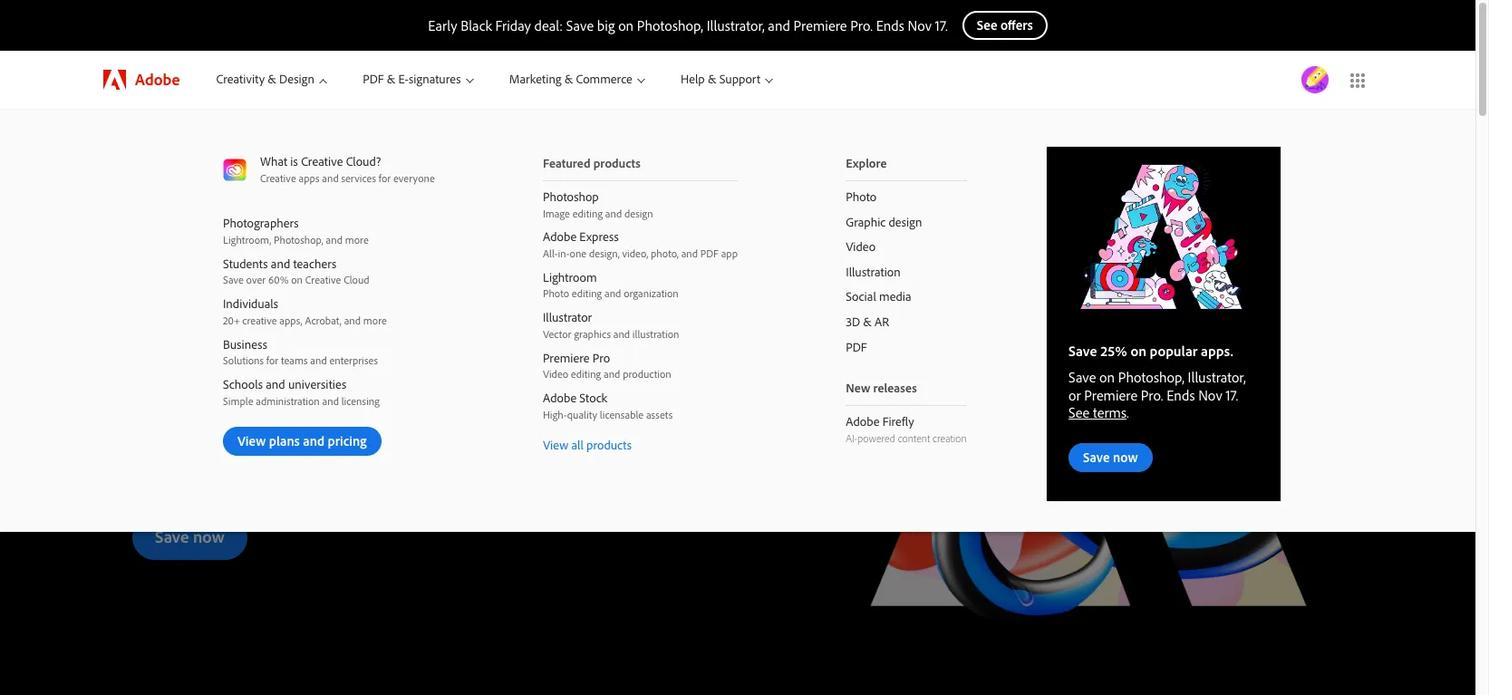 Task type: describe. For each thing, give the bounding box(es) containing it.
adobe link
[[85, 51, 198, 109]]

& for pdf
[[387, 71, 395, 87]]

pro,
[[476, 420, 510, 447]]

0 vertical spatial more
[[345, 233, 369, 247]]

us$17.23/mo
[[209, 445, 322, 472]]

video inside photo graphic design video illustration social media 3d & ar pdf
[[846, 239, 876, 255]]

design inside photoshop image editing and design adobe express all-in-one design, video, photo, and pdf app lightroom photo editing and organization illustrator vector graphics and illustration premiere pro video editing and production adobe stock high-quality licensable assets
[[624, 206, 653, 220]]

and right photo,
[[681, 247, 698, 260]]

in-
[[558, 247, 570, 260]]

friday for deal:
[[495, 16, 531, 34]]

lightroom
[[543, 269, 597, 285]]

and right acrobat,
[[344, 313, 361, 327]]

pro
[[593, 349, 610, 366]]

see terms link
[[1069, 403, 1127, 421]]

image
[[543, 206, 570, 220]]

graphics
[[574, 327, 611, 341]]

photoshop, inside save 25% on popular apps. save on photoshop, illustrator, or premiere pro. ends nov 17. see terms .
[[1118, 368, 1185, 386]]

acrobat,
[[305, 313, 342, 327]]

business
[[223, 336, 267, 352]]

new
[[846, 380, 870, 396]]

teams
[[281, 354, 308, 367]]

creative inside photographers lightroom, photoshop, and more students and teachers save over 60% on creative cloud individuals 20+ creative apps, acrobat, and more business solutions for teams and enterprises schools and universities simple administration and licensing
[[305, 273, 341, 287]]

solutions
[[223, 354, 264, 367]]

creativity
[[216, 71, 265, 87]]

photoshop, inside buy photoshop, illustrator, or premiere pro, and save for the first six months.
[[171, 420, 270, 447]]

featured
[[543, 155, 591, 171]]

new releases
[[846, 380, 917, 396]]

save inside "link"
[[155, 526, 189, 547]]

all
[[571, 437, 584, 454]]

pdf link
[[817, 335, 996, 360]]

pdf & e-signatures button
[[345, 51, 491, 109]]

group containing save 25% on popular apps.
[[0, 109, 1476, 532]]

photo graphic design video illustration social media 3d & ar pdf
[[846, 189, 922, 355]]

pdf inside pdf & e-signatures popup button
[[363, 71, 384, 87]]

early black friday deal. get 25% off.
[[132, 315, 502, 403]]

individuals
[[223, 296, 278, 312]]

nov for save 25% on popular apps. save on photoshop, illustrator, or premiere pro. ends nov 17. see terms .
[[1198, 386, 1223, 404]]

students
[[223, 255, 268, 272]]

help & support button
[[663, 51, 791, 109]]

featured products
[[543, 155, 641, 171]]

view
[[543, 437, 568, 454]]

and inside buy photoshop, illustrator, or premiere pro, and save for the first six months.
[[515, 420, 548, 447]]

premiere inside save 25% on popular apps. save on photoshop, illustrator, or premiere pro. ends nov 17. see terms .
[[1084, 386, 1138, 404]]

black for save
[[461, 16, 492, 34]]

photoshop image editing and design adobe express all-in-one design, video, photo, and pdf app lightroom photo editing and organization illustrator vector graphics and illustration premiere pro video editing and production adobe stock high-quality licensable assets
[[543, 189, 738, 421]]

0 vertical spatial creative
[[301, 153, 343, 170]]

high-
[[543, 407, 567, 421]]

apps.
[[1201, 342, 1233, 360]]

releases
[[873, 380, 917, 396]]

terms
[[1093, 403, 1127, 421]]

1 vertical spatial products
[[586, 437, 632, 454]]

20+
[[223, 313, 240, 327]]

early black friday deal: save big on photoshop, illustrator, and premiere pro. ends nov 17.
[[428, 16, 948, 34]]

25% inside early black friday deal. get 25% off.
[[198, 354, 268, 403]]

creation
[[933, 431, 967, 445]]

creative cloud icon image
[[223, 158, 247, 181]]

25% inside save 25% on popular apps. save on photoshop, illustrator, or premiere pro. ends nov 17. see terms .
[[1101, 342, 1127, 360]]

simple
[[223, 394, 253, 407]]

adobe firefly ai-powered content creation
[[846, 413, 967, 445]]

everyone
[[393, 171, 435, 185]]

black friday image
[[1047, 147, 1281, 326]]

firefly
[[883, 413, 914, 430]]

apps,
[[279, 313, 302, 327]]

apps
[[299, 171, 320, 185]]

for for illustrator,
[[597, 420, 621, 447]]

lightroom,
[[223, 233, 271, 247]]

and up 60%
[[271, 255, 290, 272]]

3d & ar link
[[817, 310, 996, 335]]

graphic design link
[[817, 210, 996, 235]]

popular
[[1150, 342, 1198, 360]]

six
[[698, 420, 721, 447]]

powered
[[858, 431, 895, 445]]

photo inside photoshop image editing and design adobe express all-in-one design, video, photo, and pdf app lightroom photo editing and organization illustrator vector graphics and illustration premiere pro video editing and production adobe stock high-quality licensable assets
[[543, 287, 569, 300]]

app
[[721, 247, 738, 260]]

view all products link
[[514, 426, 767, 462]]

3d
[[846, 314, 860, 330]]

friday for deal.
[[318, 315, 417, 363]]

administration
[[256, 394, 320, 407]]

marketing & commerce
[[509, 71, 632, 87]]

.
[[1127, 403, 1129, 421]]

social
[[846, 289, 876, 305]]

illustration link
[[817, 260, 996, 285]]

signatures
[[409, 71, 461, 87]]

adobe left creativity
[[135, 69, 180, 90]]

stock
[[580, 390, 607, 406]]

off.
[[277, 354, 327, 403]]

on left popular
[[1131, 342, 1147, 360]]

explore
[[846, 155, 887, 171]]

is
[[290, 153, 298, 170]]

and right the graphics
[[613, 327, 630, 341]]

universities
[[288, 376, 347, 392]]

over
[[246, 273, 266, 287]]

cloud
[[344, 273, 369, 287]]

schools
[[223, 376, 263, 392]]

and up universities
[[310, 354, 327, 367]]

photoshop, inside photographers lightroom, photoshop, and more students and teachers save over 60% on creative cloud individuals 20+ creative apps, acrobat, and more business solutions for teams and enterprises schools and universities simple administration and licensing
[[274, 233, 323, 247]]

buy
[[132, 420, 166, 447]]

pdf inside photoshop image editing and design adobe express all-in-one design, video, photo, and pdf app lightroom photo editing and organization illustrator vector graphics and illustration premiere pro video editing and production adobe stock high-quality licensable assets
[[701, 247, 719, 260]]

one
[[570, 247, 587, 260]]

services
[[341, 171, 376, 185]]

pdf inside photo graphic design video illustration social media 3d & ar pdf
[[846, 339, 867, 355]]

photo inside photo graphic design video illustration social media 3d & ar pdf
[[846, 189, 877, 205]]

help
[[681, 71, 705, 87]]

buy photoshop, illustrator, or premiere pro, and save for the first six months.
[[132, 420, 721, 472]]

photo,
[[651, 247, 679, 260]]

on up terms
[[1100, 368, 1115, 386]]

months.
[[132, 445, 204, 472]]

get
[[132, 354, 189, 403]]

adobe up in-
[[543, 229, 577, 245]]

nov for early black friday deal: save big on photoshop, illustrator, and premiere pro. ends nov 17.
[[908, 16, 932, 34]]

production
[[623, 367, 671, 381]]



Task type: vqa. For each thing, say whether or not it's contained in the screenshot.
THE ADOBE corresponding to Adobe Express
no



Task type: locate. For each thing, give the bounding box(es) containing it.
25% left popular
[[1101, 342, 1127, 360]]

pdf left the e-
[[363, 71, 384, 87]]

1 vertical spatial video
[[543, 367, 568, 381]]

0 vertical spatial or
[[1069, 386, 1081, 404]]

all-
[[543, 247, 558, 260]]

photoshop, down simple at bottom left
[[171, 420, 270, 447]]

early up signatures
[[428, 16, 457, 34]]

& left "design"
[[268, 71, 276, 87]]

pdf left 'app'
[[701, 247, 719, 260]]

editing down lightroom
[[572, 287, 602, 300]]

0 vertical spatial nov
[[908, 16, 932, 34]]

on inside photographers lightroom, photoshop, and more students and teachers save over 60% on creative cloud individuals 20+ creative apps, acrobat, and more business solutions for teams and enterprises schools and universities simple administration and licensing
[[291, 273, 303, 287]]

& right marketing
[[564, 71, 573, 87]]

and down pro
[[604, 367, 620, 381]]

photoshop, up the help
[[637, 16, 703, 34]]

friday
[[495, 16, 531, 34], [318, 315, 417, 363]]

1 vertical spatial black
[[223, 315, 309, 363]]

what
[[260, 153, 287, 170]]

licensable
[[600, 407, 644, 421]]

support
[[719, 71, 761, 87]]

premiere inside photoshop image editing and design adobe express all-in-one design, video, photo, and pdf app lightroom photo editing and organization illustrator vector graphics and illustration premiere pro video editing and production adobe stock high-quality licensable assets
[[543, 349, 590, 366]]

1 vertical spatial or
[[367, 420, 386, 447]]

design
[[624, 206, 653, 220], [889, 214, 922, 230]]

1 horizontal spatial design
[[889, 214, 922, 230]]

1 vertical spatial photo
[[543, 287, 569, 300]]

more up "cloud" on the left
[[345, 233, 369, 247]]

17. inside save 25% on popular apps. save on photoshop, illustrator, or premiere pro. ends nov 17. see terms .
[[1226, 386, 1238, 404]]

1 horizontal spatial pro.
[[1141, 386, 1163, 404]]

licensing
[[341, 394, 380, 407]]

1 vertical spatial pdf
[[701, 247, 719, 260]]

or inside buy photoshop, illustrator, or premiere pro, and save for the first six months.
[[367, 420, 386, 447]]

ends inside save 25% on popular apps. save on photoshop, illustrator, or premiere pro. ends nov 17. see terms .
[[1167, 386, 1195, 404]]

1 horizontal spatial nov
[[1198, 386, 1223, 404]]

& inside dropdown button
[[564, 71, 573, 87]]

content
[[898, 431, 930, 445]]

2 vertical spatial illustrator,
[[275, 420, 362, 447]]

premiere inside buy photoshop, illustrator, or premiere pro, and save for the first six months.
[[391, 420, 471, 447]]

adobe up ai-
[[846, 413, 880, 430]]

& for creativity
[[268, 71, 276, 87]]

& for marketing
[[564, 71, 573, 87]]

photographers lightroom, photoshop, and more students and teachers save over 60% on creative cloud individuals 20+ creative apps, acrobat, and more business solutions for teams and enterprises schools and universities simple administration and licensing
[[223, 215, 387, 407]]

group
[[0, 109, 1476, 532]]

design
[[279, 71, 314, 87]]

1 horizontal spatial ends
[[1167, 386, 1195, 404]]

or left terms
[[1069, 386, 1081, 404]]

1 horizontal spatial pdf
[[701, 247, 719, 260]]

on right 60%
[[291, 273, 303, 287]]

video up the high-
[[543, 367, 568, 381]]

1 horizontal spatial 25%
[[1101, 342, 1127, 360]]

1 horizontal spatial black
[[461, 16, 492, 34]]

illustration
[[846, 264, 901, 280]]

premiere
[[794, 16, 847, 34], [543, 349, 590, 366], [1084, 386, 1138, 404], [391, 420, 471, 447]]

0 horizontal spatial design
[[624, 206, 653, 220]]

creativity & design button
[[198, 51, 345, 109]]

0 horizontal spatial pro.
[[850, 16, 873, 34]]

0 vertical spatial video
[[846, 239, 876, 255]]

more
[[345, 233, 369, 247], [363, 313, 387, 327]]

see
[[1069, 403, 1090, 421]]

0 horizontal spatial 17.
[[935, 16, 948, 34]]

now
[[193, 526, 225, 547]]

products
[[593, 155, 641, 171], [586, 437, 632, 454]]

0 horizontal spatial ends
[[876, 16, 905, 34]]

2 vertical spatial pdf
[[846, 339, 867, 355]]

creative down teachers
[[305, 273, 341, 287]]

for left the teams
[[266, 354, 278, 367]]

& for help
[[708, 71, 716, 87]]

illustrator,
[[707, 16, 765, 34], [1188, 368, 1246, 386], [275, 420, 362, 447]]

save
[[566, 16, 594, 34], [223, 273, 244, 287], [1069, 342, 1097, 360], [1069, 368, 1096, 386], [155, 526, 189, 547]]

0 vertical spatial pro.
[[850, 16, 873, 34]]

graphic
[[846, 214, 886, 230]]

photoshop, up teachers
[[274, 233, 323, 247]]

express
[[580, 229, 619, 245]]

teachers
[[293, 255, 336, 272]]

creativity & design
[[216, 71, 314, 87]]

friday inside early black friday deal. get 25% off.
[[318, 315, 417, 363]]

editing down photoshop
[[573, 206, 603, 220]]

early for early black friday deal. get 25% off.
[[132, 315, 214, 363]]

for inside what is creative cloud? creative apps and services for everyone
[[379, 171, 391, 185]]

0 horizontal spatial photo
[[543, 287, 569, 300]]

0 horizontal spatial for
[[266, 354, 278, 367]]

commerce
[[576, 71, 632, 87]]

0 vertical spatial friday
[[495, 16, 531, 34]]

1 horizontal spatial early
[[428, 16, 457, 34]]

0 vertical spatial ends
[[876, 16, 905, 34]]

products right featured
[[593, 155, 641, 171]]

1 vertical spatial for
[[266, 354, 278, 367]]

0 vertical spatial for
[[379, 171, 391, 185]]

& right the help
[[708, 71, 716, 87]]

2 vertical spatial editing
[[571, 367, 601, 381]]

organization
[[624, 287, 679, 300]]

2 vertical spatial for
[[597, 420, 621, 447]]

design up video,
[[624, 206, 653, 220]]

illustrator, inside buy photoshop, illustrator, or premiere pro, and save for the first six months.
[[275, 420, 362, 447]]

creative
[[301, 153, 343, 170], [260, 171, 296, 185], [305, 273, 341, 287]]

and inside what is creative cloud? creative apps and services for everyone
[[322, 171, 339, 185]]

nov
[[908, 16, 932, 34], [1198, 386, 1223, 404]]

on right big
[[618, 16, 634, 34]]

0 horizontal spatial illustrator,
[[275, 420, 362, 447]]

0 horizontal spatial black
[[223, 315, 309, 363]]

adobe
[[135, 69, 180, 90], [543, 229, 577, 245], [543, 390, 577, 406], [846, 413, 880, 430]]

pdf down 3d
[[846, 339, 867, 355]]

photo up 'graphic'
[[846, 189, 877, 205]]

deal:
[[534, 16, 563, 34]]

and up teachers
[[326, 233, 343, 247]]

1 vertical spatial 17.
[[1226, 386, 1238, 404]]

photoshop,
[[637, 16, 703, 34], [274, 233, 323, 247], [1118, 368, 1185, 386], [171, 420, 270, 447]]

illustrator, down apps.
[[1188, 368, 1246, 386]]

early
[[428, 16, 457, 34], [132, 315, 214, 363]]

illustrator, for and
[[707, 16, 765, 34]]

& inside dropdown button
[[268, 71, 276, 87]]

1 vertical spatial friday
[[318, 315, 417, 363]]

enterprises
[[329, 354, 378, 367]]

illustrator, down administration
[[275, 420, 362, 447]]

17. for save 25% on popular apps. save on photoshop, illustrator, or premiere pro. ends nov 17. see terms .
[[1226, 386, 1238, 404]]

1 horizontal spatial friday
[[495, 16, 531, 34]]

video inside photoshop image editing and design adobe express all-in-one design, video, photo, and pdf app lightroom photo editing and organization illustrator vector graphics and illustration premiere pro video editing and production adobe stock high-quality licensable assets
[[543, 367, 568, 381]]

and left organization
[[605, 287, 621, 300]]

creative up apps
[[301, 153, 343, 170]]

0 vertical spatial photo
[[846, 189, 877, 205]]

& inside popup button
[[387, 71, 395, 87]]

what is creative cloud? creative apps and services for everyone
[[260, 153, 435, 185]]

1 horizontal spatial for
[[379, 171, 391, 185]]

1 vertical spatial pro.
[[1141, 386, 1163, 404]]

creative down what
[[260, 171, 296, 185]]

0 vertical spatial editing
[[573, 206, 603, 220]]

save 25% on popular apps. save on photoshop, illustrator, or premiere pro. ends nov 17. see terms .
[[1069, 342, 1246, 421]]

assets
[[646, 407, 673, 421]]

or down 'licensing'
[[367, 420, 386, 447]]

products right all
[[586, 437, 632, 454]]

0 horizontal spatial nov
[[908, 16, 932, 34]]

early for early black friday deal: save big on photoshop, illustrator, and premiere pro. ends nov 17.
[[428, 16, 457, 34]]

and right apps
[[322, 171, 339, 185]]

photo down lightroom
[[543, 287, 569, 300]]

us$22.99/mo
[[327, 445, 446, 472]]

1 horizontal spatial or
[[1069, 386, 1081, 404]]

1 vertical spatial nov
[[1198, 386, 1223, 404]]

photographers
[[223, 215, 299, 231]]

nov inside save 25% on popular apps. save on photoshop, illustrator, or premiere pro. ends nov 17. see terms .
[[1198, 386, 1223, 404]]

for right services
[[379, 171, 391, 185]]

1 vertical spatial ends
[[1167, 386, 1195, 404]]

2 horizontal spatial for
[[597, 420, 621, 447]]

illustrator
[[543, 309, 592, 326]]

vector
[[543, 327, 571, 341]]

big
[[597, 16, 615, 34]]

1 horizontal spatial video
[[846, 239, 876, 255]]

& left the e-
[[387, 71, 395, 87]]

2 horizontal spatial pdf
[[846, 339, 867, 355]]

0 horizontal spatial early
[[132, 315, 214, 363]]

1 vertical spatial creative
[[260, 171, 296, 185]]

1 horizontal spatial photo
[[846, 189, 877, 205]]

0 horizontal spatial 25%
[[198, 354, 268, 403]]

illustrator, for or
[[1188, 368, 1246, 386]]

friday left deal:
[[495, 16, 531, 34]]

first
[[660, 420, 693, 447]]

60%
[[268, 273, 289, 287]]

1 vertical spatial early
[[132, 315, 214, 363]]

ends for early black friday deal: save big on photoshop, illustrator, and premiere pro. ends nov 17.
[[876, 16, 905, 34]]

0 horizontal spatial video
[[543, 367, 568, 381]]

for for creative
[[379, 171, 391, 185]]

illustration
[[633, 327, 679, 341]]

& inside photo graphic design video illustration social media 3d & ar pdf
[[863, 314, 872, 330]]

adobe up the high-
[[543, 390, 577, 406]]

pro. inside save 25% on popular apps. save on photoshop, illustrator, or premiere pro. ends nov 17. see terms .
[[1141, 386, 1163, 404]]

& inside "popup button"
[[708, 71, 716, 87]]

0 vertical spatial illustrator,
[[707, 16, 765, 34]]

and up administration
[[266, 376, 285, 392]]

save now
[[155, 526, 225, 547]]

media
[[879, 289, 912, 305]]

marketing & commerce button
[[491, 51, 663, 109]]

photoshop
[[543, 189, 599, 205]]

illustrator, up support
[[707, 16, 765, 34]]

for left the the
[[597, 420, 621, 447]]

adobe inside adobe firefly ai-powered content creation
[[846, 413, 880, 430]]

1 horizontal spatial 17.
[[1226, 386, 1238, 404]]

0 vertical spatial 17.
[[935, 16, 948, 34]]

1 horizontal spatial illustrator,
[[707, 16, 765, 34]]

design inside photo graphic design video illustration social media 3d & ar pdf
[[889, 214, 922, 230]]

us$17.23/mo us$22.99/mo
[[209, 445, 446, 472]]

friday down "cloud" on the left
[[318, 315, 417, 363]]

&
[[268, 71, 276, 87], [387, 71, 395, 87], [564, 71, 573, 87], [708, 71, 716, 87], [863, 314, 872, 330]]

save inside photographers lightroom, photoshop, and more students and teachers save over 60% on creative cloud individuals 20+ creative apps, acrobat, and more business solutions for teams and enterprises schools and universities simple administration and licensing
[[223, 273, 244, 287]]

early inside early black friday deal. get 25% off.
[[132, 315, 214, 363]]

ar
[[875, 314, 889, 330]]

cloud?
[[346, 153, 381, 170]]

0 vertical spatial black
[[461, 16, 492, 34]]

view all products
[[543, 437, 632, 454]]

1 vertical spatial editing
[[572, 287, 602, 300]]

pro. for and
[[850, 16, 873, 34]]

or
[[1069, 386, 1081, 404], [367, 420, 386, 447]]

the
[[626, 420, 655, 447]]

or inside save 25% on popular apps. save on photoshop, illustrator, or premiere pro. ends nov 17. see terms .
[[1069, 386, 1081, 404]]

editing down pro
[[571, 367, 601, 381]]

1 vertical spatial illustrator,
[[1188, 368, 1246, 386]]

and up express
[[605, 206, 622, 220]]

0 vertical spatial products
[[593, 155, 641, 171]]

video link
[[817, 235, 996, 260]]

25% down business
[[198, 354, 268, 403]]

and down universities
[[322, 394, 339, 407]]

save now link
[[132, 515, 247, 560]]

and up help & support "popup button"
[[768, 16, 790, 34]]

and right pro, at bottom left
[[515, 420, 548, 447]]

17. for early black friday deal: save big on photoshop, illustrator, and premiere pro. ends nov 17.
[[935, 16, 948, 34]]

video,
[[622, 247, 648, 260]]

black inside early black friday deal. get 25% off.
[[223, 315, 309, 363]]

black for get
[[223, 315, 309, 363]]

design up video link
[[889, 214, 922, 230]]

0 vertical spatial pdf
[[363, 71, 384, 87]]

0 horizontal spatial friday
[[318, 315, 417, 363]]

0 horizontal spatial or
[[367, 420, 386, 447]]

video
[[846, 239, 876, 255], [543, 367, 568, 381]]

0 horizontal spatial pdf
[[363, 71, 384, 87]]

2 vertical spatial creative
[[305, 273, 341, 287]]

0 vertical spatial early
[[428, 16, 457, 34]]

photoshop, down popular
[[1118, 368, 1185, 386]]

1 vertical spatial more
[[363, 313, 387, 327]]

more down "cloud" on the left
[[363, 313, 387, 327]]

for inside buy photoshop, illustrator, or premiere pro, and save for the first six months.
[[597, 420, 621, 447]]

early left the "20+"
[[132, 315, 214, 363]]

photo
[[846, 189, 877, 205], [543, 287, 569, 300]]

& right 3d
[[863, 314, 872, 330]]

pro.
[[850, 16, 873, 34], [1141, 386, 1163, 404]]

video down 'graphic'
[[846, 239, 876, 255]]

ends for save 25% on popular apps. save on photoshop, illustrator, or premiere pro. ends nov 17. see terms .
[[1167, 386, 1195, 404]]

e-
[[398, 71, 409, 87]]

for inside photographers lightroom, photoshop, and more students and teachers save over 60% on creative cloud individuals 20+ creative apps, acrobat, and more business solutions for teams and enterprises schools and universities simple administration and licensing
[[266, 354, 278, 367]]

pro. for or
[[1141, 386, 1163, 404]]

illustrator, inside save 25% on popular apps. save on photoshop, illustrator, or premiere pro. ends nov 17. see terms .
[[1188, 368, 1246, 386]]

design,
[[589, 247, 620, 260]]

2 horizontal spatial illustrator,
[[1188, 368, 1246, 386]]



